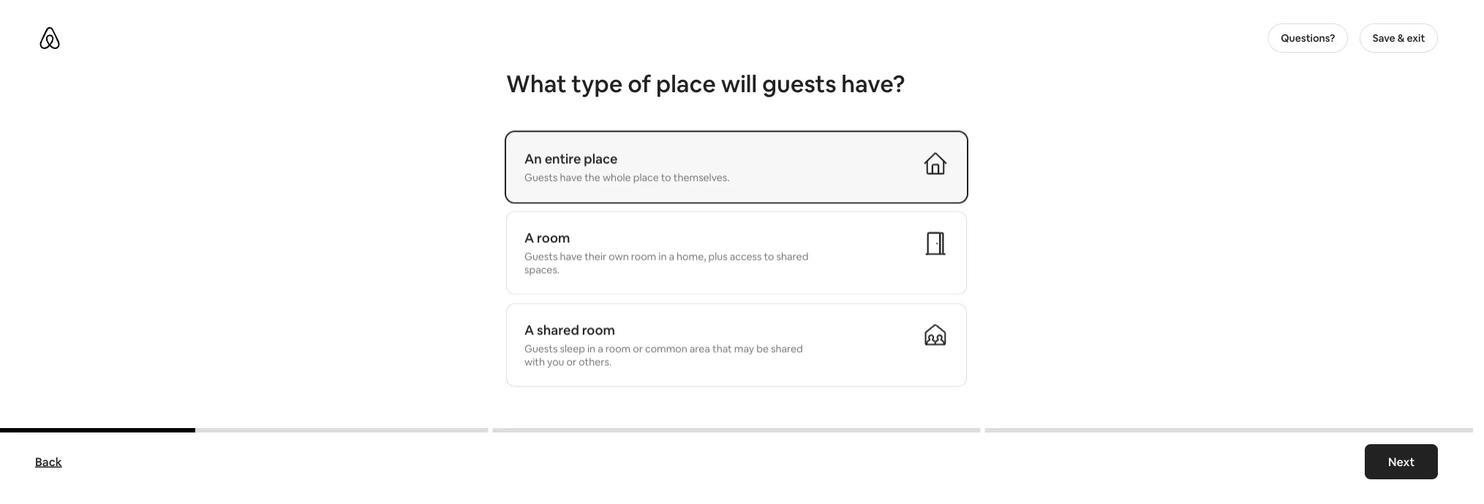 Task type: locate. For each thing, give the bounding box(es) containing it.
area
[[690, 342, 710, 355]]

3 guests from the top
[[525, 342, 558, 355]]

a up "with"
[[525, 322, 534, 339]]

have?
[[842, 68, 906, 99]]

to left themselves.
[[661, 171, 672, 184]]

0 vertical spatial have
[[560, 171, 583, 184]]

0 horizontal spatial to
[[661, 171, 672, 184]]

guests down the an
[[525, 171, 558, 184]]

a room guests have their own room in a home, plus access to shared spaces.
[[525, 229, 809, 276]]

to right the access
[[764, 250, 775, 263]]

shared right the access
[[777, 250, 809, 263]]

next button
[[1365, 444, 1439, 479]]

in left home,
[[659, 250, 667, 263]]

with
[[525, 355, 545, 368]]

0 vertical spatial in
[[659, 250, 667, 263]]

guests inside the a room guests have their own room in a home, plus access to shared spaces.
[[525, 250, 558, 263]]

type
[[572, 68, 623, 99]]

access
[[730, 250, 762, 263]]

an
[[525, 150, 542, 168]]

sleep
[[560, 342, 585, 355]]

1 vertical spatial a
[[598, 342, 603, 355]]

of
[[628, 68, 651, 99]]

a inside the a room guests have their own room in a home, plus access to shared spaces.
[[525, 229, 534, 247]]

a right sleep
[[598, 342, 603, 355]]

or
[[633, 342, 643, 355], [567, 355, 577, 368]]

option group containing an entire place
[[506, 132, 967, 425]]

1 vertical spatial to
[[764, 250, 775, 263]]

2 vertical spatial place
[[633, 171, 659, 184]]

1 vertical spatial guests
[[525, 250, 558, 263]]

back
[[35, 454, 62, 469]]

back button
[[28, 447, 69, 476]]

themselves.
[[674, 171, 730, 184]]

place up the
[[584, 150, 618, 168]]

spaces.
[[525, 263, 560, 276]]

1 a from the top
[[525, 229, 534, 247]]

1 horizontal spatial a
[[669, 250, 675, 263]]

0 vertical spatial to
[[661, 171, 672, 184]]

2 have from the top
[[560, 250, 583, 263]]

0 vertical spatial a
[[669, 250, 675, 263]]

guests left their
[[525, 250, 558, 263]]

place right whole
[[633, 171, 659, 184]]

in right sleep
[[588, 342, 596, 355]]

in
[[659, 250, 667, 263], [588, 342, 596, 355]]

room
[[537, 229, 570, 247], [631, 250, 657, 263], [582, 322, 615, 339], [606, 342, 631, 355]]

you
[[547, 355, 565, 368]]

have inside the a room guests have their own room in a home, plus access to shared spaces.
[[560, 250, 583, 263]]

questions?
[[1281, 31, 1336, 45]]

guests inside an entire place guests have the whole place to themselves.
[[525, 171, 558, 184]]

guests inside a shared room guests sleep in a room or common area that may be shared with you or others.
[[525, 342, 558, 355]]

room up 'others.'
[[582, 322, 615, 339]]

to
[[661, 171, 672, 184], [764, 250, 775, 263]]

a up spaces.
[[525, 229, 534, 247]]

0 horizontal spatial in
[[588, 342, 596, 355]]

have down entire
[[560, 171, 583, 184]]

0 horizontal spatial a
[[598, 342, 603, 355]]

to inside the a room guests have their own room in a home, plus access to shared spaces.
[[764, 250, 775, 263]]

1 vertical spatial in
[[588, 342, 596, 355]]

next
[[1389, 454, 1415, 469]]

shared
[[777, 250, 809, 263], [537, 322, 579, 339], [771, 342, 803, 355]]

or right you
[[567, 355, 577, 368]]

a
[[525, 229, 534, 247], [525, 322, 534, 339]]

1 guests from the top
[[525, 171, 558, 184]]

shared right the be
[[771, 342, 803, 355]]

1 vertical spatial have
[[560, 250, 583, 263]]

room up spaces.
[[537, 229, 570, 247]]

place
[[656, 68, 716, 99], [584, 150, 618, 168], [633, 171, 659, 184]]

2 guests from the top
[[525, 250, 558, 263]]

0 vertical spatial guests
[[525, 171, 558, 184]]

that
[[713, 342, 732, 355]]

room right 'own'
[[631, 250, 657, 263]]

None button
[[506, 132, 967, 202], [506, 211, 967, 295], [506, 303, 967, 387], [506, 132, 967, 202], [506, 211, 967, 295], [506, 303, 967, 387]]

guests
[[525, 171, 558, 184], [525, 250, 558, 263], [525, 342, 558, 355]]

an entire place guests have the whole place to themselves.
[[525, 150, 730, 184]]

entire
[[545, 150, 581, 168]]

1 have from the top
[[560, 171, 583, 184]]

a
[[669, 250, 675, 263], [598, 342, 603, 355]]

2 vertical spatial guests
[[525, 342, 558, 355]]

have
[[560, 171, 583, 184], [560, 250, 583, 263]]

option group
[[506, 132, 967, 425]]

will
[[721, 68, 757, 99]]

or left common in the bottom of the page
[[633, 342, 643, 355]]

what type of place will guests have?
[[506, 68, 906, 99]]

1 horizontal spatial in
[[659, 250, 667, 263]]

shared up sleep
[[537, 322, 579, 339]]

1 vertical spatial a
[[525, 322, 534, 339]]

1 horizontal spatial to
[[764, 250, 775, 263]]

0 vertical spatial a
[[525, 229, 534, 247]]

place right of
[[656, 68, 716, 99]]

shared inside the a room guests have their own room in a home, plus access to shared spaces.
[[777, 250, 809, 263]]

have left their
[[560, 250, 583, 263]]

0 vertical spatial shared
[[777, 250, 809, 263]]

a left home,
[[669, 250, 675, 263]]

2 a from the top
[[525, 322, 534, 339]]

guests left sleep
[[525, 342, 558, 355]]

a inside a shared room guests sleep in a room or common area that may be shared with you or others.
[[525, 322, 534, 339]]

0 vertical spatial place
[[656, 68, 716, 99]]



Task type: vqa. For each thing, say whether or not it's contained in the screenshot.
'12' at the right of the page
no



Task type: describe. For each thing, give the bounding box(es) containing it.
in inside a shared room guests sleep in a room or common area that may be shared with you or others.
[[588, 342, 596, 355]]

whole
[[603, 171, 631, 184]]

a inside a shared room guests sleep in a room or common area that may be shared with you or others.
[[598, 342, 603, 355]]

a inside the a room guests have their own room in a home, plus access to shared spaces.
[[669, 250, 675, 263]]

home,
[[677, 250, 706, 263]]

questions? button
[[1269, 23, 1349, 53]]

exit
[[1407, 31, 1426, 45]]

to inside an entire place guests have the whole place to themselves.
[[661, 171, 672, 184]]

a for a shared room
[[525, 322, 534, 339]]

a shared room guests sleep in a room or common area that may be shared with you or others.
[[525, 322, 803, 368]]

own
[[609, 250, 629, 263]]

may
[[735, 342, 754, 355]]

0 horizontal spatial or
[[567, 355, 577, 368]]

have inside an entire place guests have the whole place to themselves.
[[560, 171, 583, 184]]

save & exit button
[[1360, 23, 1439, 53]]

common
[[645, 342, 688, 355]]

plus
[[709, 250, 728, 263]]

be
[[757, 342, 769, 355]]

save & exit
[[1373, 31, 1426, 45]]

guests
[[762, 68, 837, 99]]

their
[[585, 250, 607, 263]]

in inside the a room guests have their own room in a home, plus access to shared spaces.
[[659, 250, 667, 263]]

others.
[[579, 355, 612, 368]]

the
[[585, 171, 601, 184]]

1 vertical spatial place
[[584, 150, 618, 168]]

1 vertical spatial shared
[[537, 322, 579, 339]]

save
[[1373, 31, 1396, 45]]

guests for shared
[[525, 342, 558, 355]]

&
[[1398, 31, 1405, 45]]

2 vertical spatial shared
[[771, 342, 803, 355]]

what
[[506, 68, 567, 99]]

room right sleep
[[606, 342, 631, 355]]

guests for entire
[[525, 171, 558, 184]]

1 horizontal spatial or
[[633, 342, 643, 355]]

a for a room
[[525, 229, 534, 247]]



